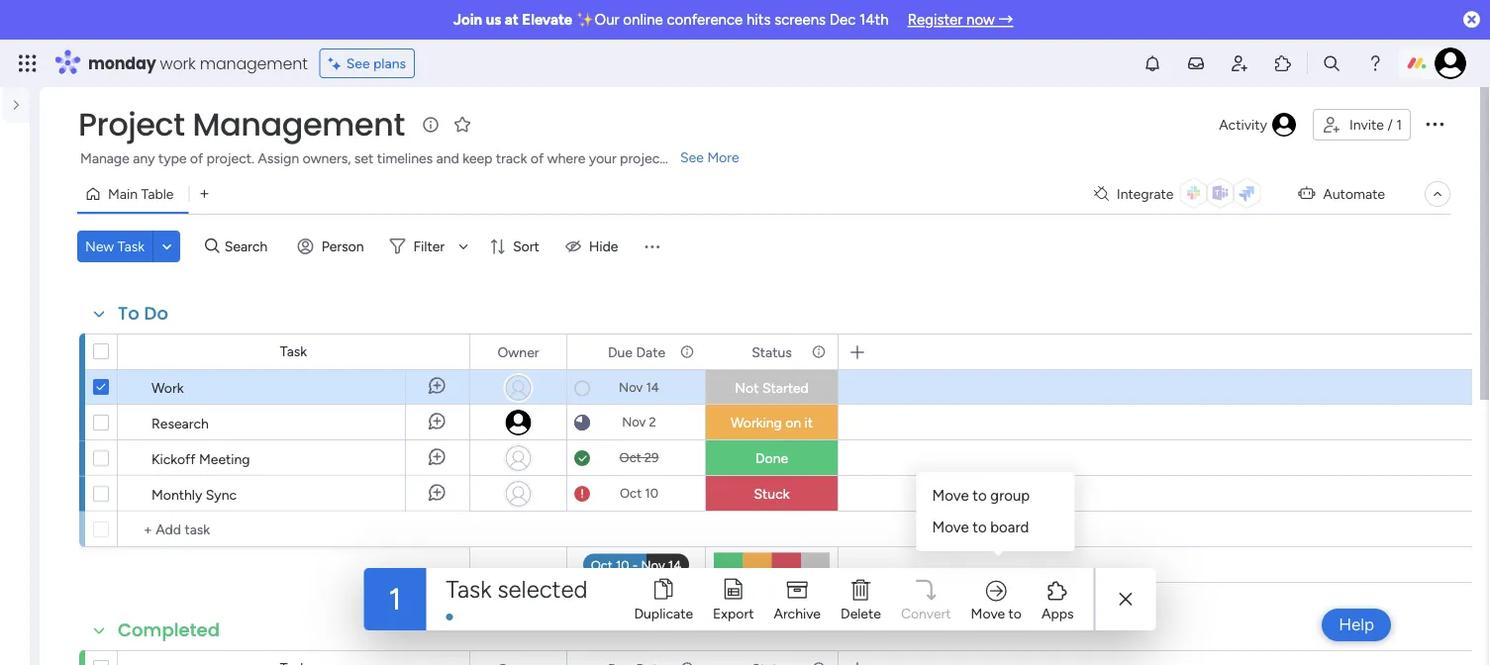 Task type: locate. For each thing, give the bounding box(es) containing it.
Search field
[[220, 233, 279, 261]]

column information image
[[680, 344, 695, 360], [811, 344, 827, 360], [680, 661, 695, 666]]

select product image
[[18, 53, 38, 73]]

task
[[118, 238, 145, 255], [280, 343, 307, 360], [446, 576, 492, 604]]

invite / 1
[[1350, 116, 1403, 133]]

management
[[200, 52, 308, 74]]

search everything image
[[1323, 53, 1342, 73]]

2 vertical spatial move
[[971, 606, 1006, 623]]

move for move to board
[[933, 519, 969, 537]]

0 vertical spatial task
[[118, 238, 145, 255]]

move for move to
[[971, 606, 1006, 623]]

see for see more
[[681, 149, 704, 166]]

nov 14
[[619, 380, 660, 396]]

monthly sync
[[152, 486, 237, 503]]

2 vertical spatial task
[[446, 576, 492, 604]]

0 horizontal spatial task
[[118, 238, 145, 255]]

2 horizontal spatial task
[[446, 576, 492, 604]]

None field
[[493, 658, 544, 666], [603, 658, 671, 666], [747, 658, 797, 666], [493, 658, 544, 666], [603, 658, 671, 666], [747, 658, 797, 666]]

apps image
[[1274, 53, 1294, 73]]

of right type
[[190, 150, 203, 167]]

v2 done deadline image
[[575, 449, 590, 468]]

at
[[505, 11, 519, 29]]

task selected
[[446, 576, 588, 604]]

1 vertical spatial to
[[973, 519, 987, 537]]

0 vertical spatial oct
[[620, 450, 642, 466]]

1 vertical spatial task
[[280, 343, 307, 360]]

0 horizontal spatial of
[[190, 150, 203, 167]]

invite / 1 button
[[1314, 109, 1412, 141]]

move right convert
[[971, 606, 1006, 623]]

v2 ellipsis image down duplicate
[[679, 652, 692, 666]]

1 vertical spatial see
[[681, 149, 704, 166]]

where
[[547, 150, 586, 167]]

to left apps
[[1009, 606, 1022, 623]]

0 horizontal spatial 1
[[389, 582, 401, 618]]

move up move to board
[[933, 487, 969, 505]]

see plans
[[346, 55, 406, 72]]

column information image for status
[[811, 344, 827, 360]]

see left plans
[[346, 55, 370, 72]]

1 horizontal spatial of
[[531, 150, 544, 167]]

2 vertical spatial to
[[1009, 606, 1022, 623]]

person button
[[290, 231, 376, 263]]

0 vertical spatial see
[[346, 55, 370, 72]]

see left more
[[681, 149, 704, 166]]

option
[[0, 276, 30, 280]]

archive
[[774, 606, 821, 623]]

nov for nov 2
[[622, 415, 646, 430]]

0 vertical spatial nov
[[619, 380, 643, 396]]

→
[[999, 11, 1014, 29]]

working
[[731, 415, 782, 431]]

of right track
[[531, 150, 544, 167]]

1 vertical spatial oct
[[620, 486, 642, 502]]

to for board
[[973, 519, 987, 537]]

home image
[[18, 105, 38, 125]]

convert
[[901, 606, 952, 623]]

v2 ellipsis image down archive
[[810, 652, 824, 666]]

0 horizontal spatial see
[[346, 55, 370, 72]]

join us at elevate ✨ our online conference hits screens dec 14th
[[453, 11, 889, 29]]

workspace options image
[[20, 196, 40, 216]]

oct left 29
[[620, 450, 642, 466]]

main table
[[108, 186, 174, 203]]

to left board
[[973, 519, 987, 537]]

menu image
[[642, 237, 662, 257]]

help button
[[1323, 609, 1392, 642]]

delete
[[841, 606, 882, 623]]

main table button
[[77, 178, 189, 210]]

started
[[763, 380, 809, 397]]

not
[[735, 380, 759, 397]]

monday
[[88, 52, 156, 74]]

more
[[708, 149, 740, 166]]

project
[[620, 150, 665, 167]]

timelines
[[377, 150, 433, 167]]

add view image
[[200, 187, 209, 201]]

online
[[623, 11, 664, 29]]

plans
[[374, 55, 406, 72]]

kickoff
[[152, 451, 196, 468]]

hide
[[589, 238, 619, 255]]

v2 ellipsis image
[[679, 652, 692, 666], [810, 652, 824, 666]]

do
[[144, 301, 168, 326]]

and
[[437, 150, 459, 167]]

move down move to group
[[933, 519, 969, 537]]

1 horizontal spatial see
[[681, 149, 704, 166]]

sort button
[[482, 231, 552, 263]]

see inside 'button'
[[346, 55, 370, 72]]

oct left 10
[[620, 486, 642, 502]]

filter
[[414, 238, 445, 255]]

To Do field
[[113, 301, 173, 327]]

1 inside invite / 1 button
[[1397, 116, 1403, 133]]

to
[[973, 487, 987, 505], [973, 519, 987, 537], [1009, 606, 1022, 623]]

date
[[636, 344, 666, 361]]

to for group
[[973, 487, 987, 505]]

person
[[322, 238, 364, 255]]

monthly
[[152, 486, 202, 503]]

1 horizontal spatial v2 ellipsis image
[[810, 652, 824, 666]]

0 horizontal spatial v2 ellipsis image
[[679, 652, 692, 666]]

column information image right the date
[[680, 344, 695, 360]]

v2 search image
[[205, 236, 220, 258]]

column information image
[[811, 661, 827, 666]]

filter button
[[382, 231, 476, 263]]

integrate
[[1117, 186, 1174, 203]]

oct for oct 10
[[620, 486, 642, 502]]

0 vertical spatial move
[[933, 487, 969, 505]]

to left group
[[973, 487, 987, 505]]

1 horizontal spatial 1
[[1397, 116, 1403, 133]]

see
[[346, 55, 370, 72], [681, 149, 704, 166]]

/
[[1388, 116, 1394, 133]]

column information image right status
[[811, 344, 827, 360]]

set
[[355, 150, 374, 167]]

main
[[108, 186, 138, 203]]

register
[[908, 11, 963, 29]]

see for see plans
[[346, 55, 370, 72]]

bob builder image
[[1435, 48, 1467, 79]]

move to group
[[933, 487, 1030, 505]]

1
[[1397, 116, 1403, 133], [389, 582, 401, 618]]

oct
[[620, 450, 642, 466], [620, 486, 642, 502]]

0 vertical spatial 1
[[1397, 116, 1403, 133]]

1 horizontal spatial task
[[280, 343, 307, 360]]

move
[[933, 487, 969, 505], [933, 519, 969, 537], [971, 606, 1006, 623]]

elevate
[[522, 11, 573, 29]]

us
[[486, 11, 501, 29]]

show board description image
[[419, 115, 443, 135]]

nov left 2
[[622, 415, 646, 430]]

sort
[[513, 238, 540, 255]]

0 vertical spatial to
[[973, 487, 987, 505]]

of
[[190, 150, 203, 167], [531, 150, 544, 167]]

list box
[[0, 273, 40, 579]]

now
[[967, 11, 995, 29]]

nov left 14
[[619, 380, 643, 396]]

1 vertical spatial nov
[[622, 415, 646, 430]]

1 vertical spatial move
[[933, 519, 969, 537]]

meeting
[[199, 451, 250, 468]]



Task type: describe. For each thing, give the bounding box(es) containing it.
selected
[[498, 576, 588, 604]]

project management
[[78, 103, 405, 147]]

due
[[608, 344, 633, 361]]

screens
[[775, 11, 826, 29]]

nov for nov 14
[[619, 380, 643, 396]]

container image
[[19, 197, 39, 216]]

arrow down image
[[452, 235, 476, 259]]

oct for oct 29
[[620, 450, 642, 466]]

register now → link
[[908, 11, 1014, 29]]

v2 overdue deadline image
[[575, 485, 590, 504]]

conference
[[667, 11, 743, 29]]

✨
[[576, 11, 591, 29]]

help
[[1340, 615, 1375, 636]]

nov 2
[[622, 415, 657, 430]]

work
[[160, 52, 196, 74]]

new task
[[85, 238, 145, 255]]

2 of from the left
[[531, 150, 544, 167]]

group
[[991, 487, 1030, 505]]

project.
[[207, 150, 255, 167]]

see plans button
[[320, 49, 415, 78]]

it
[[805, 415, 813, 431]]

activity button
[[1212, 109, 1306, 141]]

10
[[645, 486, 659, 502]]

Completed field
[[113, 618, 225, 644]]

our
[[595, 11, 620, 29]]

register now →
[[908, 11, 1014, 29]]

sync
[[206, 486, 237, 503]]

inbox image
[[1187, 53, 1207, 73]]

project
[[78, 103, 185, 147]]

29
[[645, 450, 659, 466]]

your
[[589, 150, 617, 167]]

add to favorites image
[[453, 114, 472, 134]]

new
[[85, 238, 114, 255]]

column information image down duplicate
[[680, 661, 695, 666]]

move to board
[[933, 519, 1030, 537]]

task inside new task button
[[118, 238, 145, 255]]

14
[[646, 380, 660, 396]]

board
[[991, 519, 1030, 537]]

options image
[[1424, 112, 1447, 135]]

manage
[[80, 150, 130, 167]]

done
[[756, 450, 789, 467]]

due date
[[608, 344, 666, 361]]

keep
[[463, 150, 493, 167]]

activity
[[1220, 116, 1268, 133]]

dapulse integrations image
[[1095, 187, 1109, 202]]

invite members image
[[1230, 53, 1250, 73]]

column information image for due date
[[680, 344, 695, 360]]

+ Add task text field
[[128, 518, 461, 542]]

research
[[152, 415, 209, 432]]

new task button
[[77, 231, 153, 263]]

not started
[[735, 380, 809, 397]]

Status field
[[747, 341, 797, 363]]

working on it
[[731, 415, 813, 431]]

type
[[158, 150, 187, 167]]

join
[[453, 11, 483, 29]]

completed
[[118, 618, 220, 643]]

automate
[[1324, 186, 1386, 203]]

track
[[496, 150, 527, 167]]

dec
[[830, 11, 856, 29]]

export
[[713, 606, 754, 623]]

stands.
[[669, 150, 713, 167]]

collapse board header image
[[1431, 186, 1446, 202]]

autopilot image
[[1299, 181, 1316, 206]]

kickoff meeting
[[152, 451, 250, 468]]

to do
[[118, 301, 168, 326]]

assign
[[258, 150, 299, 167]]

angle down image
[[162, 239, 172, 254]]

owners,
[[303, 150, 351, 167]]

14th
[[860, 11, 889, 29]]

2
[[649, 415, 657, 430]]

Due Date field
[[603, 341, 671, 363]]

status
[[752, 344, 792, 361]]

apps
[[1042, 605, 1074, 622]]

v2 ellipsis image
[[539, 652, 553, 666]]

work
[[152, 379, 184, 396]]

Project Management field
[[73, 103, 410, 147]]

move for move to group
[[933, 487, 969, 505]]

to
[[118, 301, 140, 326]]

invite
[[1350, 116, 1385, 133]]

any
[[133, 150, 155, 167]]

notifications image
[[1143, 53, 1163, 73]]

1 v2 ellipsis image from the left
[[679, 652, 692, 666]]

help image
[[1366, 53, 1386, 73]]

oct 10
[[620, 486, 659, 502]]

task for task selected
[[446, 576, 492, 604]]

management
[[193, 103, 405, 147]]

on
[[786, 415, 802, 431]]

1 vertical spatial 1
[[389, 582, 401, 618]]

Owner field
[[493, 341, 544, 363]]

my work image
[[18, 140, 36, 158]]

see more link
[[679, 148, 742, 167]]

1 of from the left
[[190, 150, 203, 167]]

2 v2 ellipsis image from the left
[[810, 652, 824, 666]]

see more
[[681, 149, 740, 166]]

task for task
[[280, 343, 307, 360]]

hits
[[747, 11, 771, 29]]

monday work management
[[88, 52, 308, 74]]

oct 29
[[620, 450, 659, 466]]

stuck
[[754, 486, 790, 503]]

move to
[[971, 606, 1022, 623]]



Task type: vqa. For each thing, say whether or not it's contained in the screenshot.
topmost app logo
no



